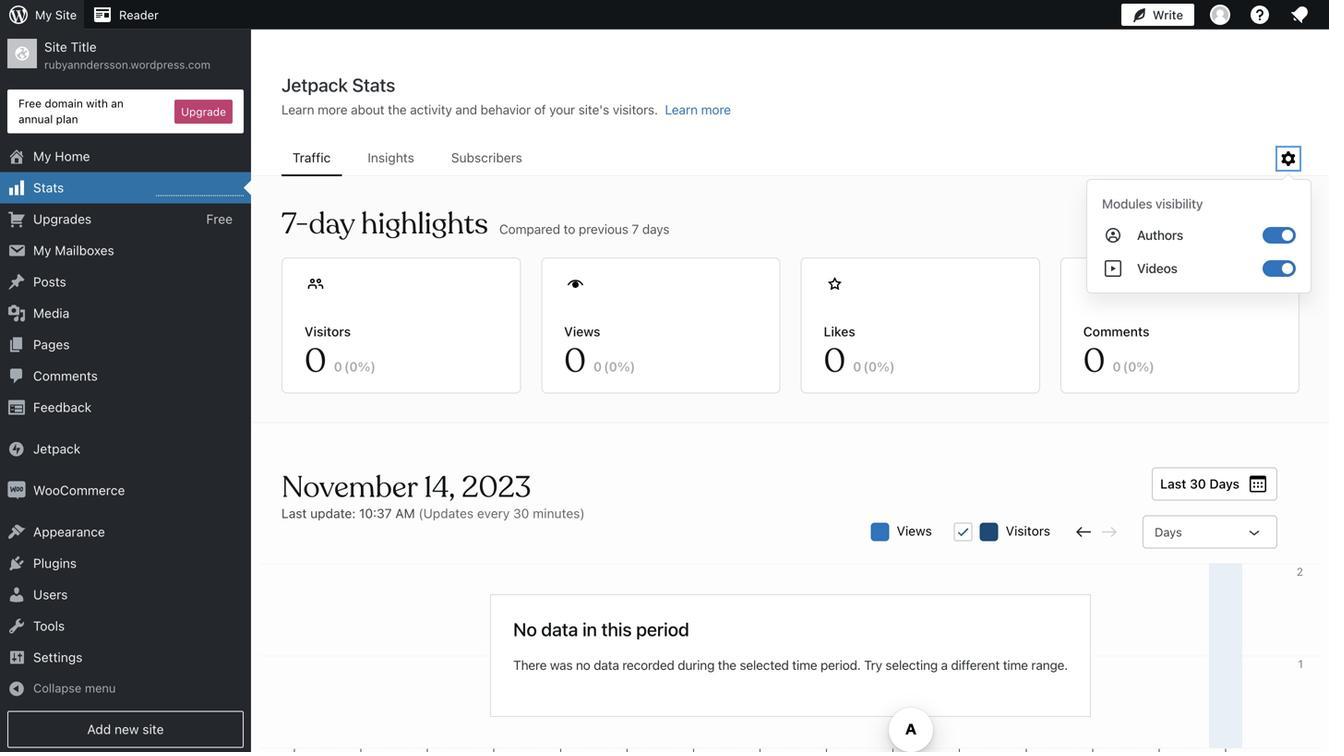 Task type: vqa. For each thing, say whether or not it's contained in the screenshot.
14,
yes



Task type: locate. For each thing, give the bounding box(es) containing it.
1 vertical spatial data
[[594, 658, 619, 673]]

0 horizontal spatial visitors
[[305, 324, 351, 339]]

0 horizontal spatial days
[[1155, 525, 1183, 539]]

3 %) from the left
[[877, 359, 895, 374]]

img image for woocommerce
[[7, 482, 26, 500]]

30
[[1190, 476, 1207, 492], [513, 506, 529, 521]]

2 vertical spatial my
[[33, 243, 51, 258]]

1 %) from the left
[[358, 359, 376, 374]]

None checkbox
[[954, 523, 973, 542]]

selecting
[[886, 658, 938, 673]]

likes
[[824, 324, 856, 339]]

0 horizontal spatial data
[[541, 619, 578, 640]]

0 vertical spatial last
[[1161, 476, 1187, 492]]

my left the home
[[33, 149, 51, 164]]

1 horizontal spatial time
[[1003, 658, 1028, 673]]

%) for views 0 0 ( 0 %)
[[618, 359, 635, 374]]

visitors
[[305, 324, 351, 339], [1006, 524, 1051, 539]]

mailboxes
[[55, 243, 114, 258]]

1 horizontal spatial visitors
[[1006, 524, 1051, 539]]

my
[[35, 8, 52, 22], [33, 149, 51, 164], [33, 243, 51, 258]]

time
[[792, 658, 818, 673], [1003, 658, 1028, 673]]

1 horizontal spatial the
[[718, 658, 737, 673]]

last inside november 14, 2023 last update: 10:37 am (updates every 30 minutes)
[[282, 506, 307, 521]]

add new site link
[[7, 711, 244, 748]]

free
[[18, 97, 42, 110], [206, 211, 233, 227]]

img image left woocommerce
[[7, 482, 26, 500]]

period
[[636, 619, 690, 640]]

behavior
[[481, 102, 531, 117]]

the right the about
[[388, 102, 407, 117]]

free down highest hourly views 0 image at the top of page
[[206, 211, 233, 227]]

home
[[55, 149, 90, 164]]

comments inside "link"
[[33, 368, 98, 384]]

menu
[[282, 141, 1278, 176]]

site
[[143, 722, 164, 737]]

learn more link
[[665, 102, 731, 117]]

views inside views 0 0 ( 0 %)
[[564, 324, 601, 339]]

1 vertical spatial the
[[718, 658, 737, 673]]

tools
[[33, 619, 65, 634]]

compared
[[499, 222, 560, 237]]

visitors inside visitors 0 0 ( 0 %)
[[305, 324, 351, 339]]

free inside "free domain with an annual plan"
[[18, 97, 42, 110]]

1 horizontal spatial data
[[594, 658, 619, 673]]

site
[[55, 8, 77, 22], [44, 39, 67, 54]]

0 horizontal spatial time
[[792, 658, 818, 673]]

the
[[388, 102, 407, 117], [718, 658, 737, 673]]

comments inside comments 0 0 ( 0 %)
[[1084, 324, 1150, 339]]

30 right every
[[513, 506, 529, 521]]

rubyanndersson.wordpress.com
[[44, 58, 211, 71]]

%) for comments 0 0 ( 0 %)
[[1137, 359, 1155, 374]]

3 ( from the left
[[864, 359, 869, 374]]

2 img image from the top
[[7, 482, 26, 500]]

( inside comments 0 0 ( 0 %)
[[1123, 359, 1128, 374]]

free up "annual plan"
[[18, 97, 42, 110]]

1 time from the left
[[792, 658, 818, 673]]

1 horizontal spatial days
[[1210, 476, 1240, 492]]

activity
[[410, 102, 452, 117]]

img image
[[7, 440, 26, 459], [7, 482, 26, 500]]

comments down videos
[[1084, 324, 1150, 339]]

during
[[678, 658, 715, 673]]

0 vertical spatial 30
[[1190, 476, 1207, 492]]

write
[[1153, 8, 1184, 22]]

days inside 'last 30 days' button
[[1210, 476, 1240, 492]]

0 horizontal spatial last
[[282, 506, 307, 521]]

30 up the days dropdown button
[[1190, 476, 1207, 492]]

add new site
[[87, 722, 164, 737]]

last up the days dropdown button
[[1161, 476, 1187, 492]]

%) inside visitors 0 0 ( 0 %)
[[358, 359, 376, 374]]

feedback link
[[0, 392, 251, 423]]

1 horizontal spatial views
[[897, 524, 932, 539]]

jetpack stats main content
[[252, 73, 1330, 752]]

0 vertical spatial days
[[1210, 476, 1240, 492]]

2 ( from the left
[[604, 359, 609, 374]]

stats
[[33, 180, 64, 195]]

100,000 2 1
[[1261, 566, 1304, 671]]

img image inside woocommerce link
[[7, 482, 26, 500]]

my home
[[33, 149, 90, 164]]

0 vertical spatial data
[[541, 619, 578, 640]]

1 vertical spatial site
[[44, 39, 67, 54]]

day
[[309, 205, 355, 243]]

%) for visitors 0 0 ( 0 %)
[[358, 359, 376, 374]]

0 vertical spatial comments
[[1084, 324, 1150, 339]]

0 vertical spatial my
[[35, 8, 52, 22]]

0 vertical spatial the
[[388, 102, 407, 117]]

0 vertical spatial visitors
[[305, 324, 351, 339]]

2
[[1297, 566, 1304, 578]]

different
[[951, 658, 1000, 673]]

7
[[632, 222, 639, 237]]

posts link
[[0, 266, 251, 298]]

users
[[33, 587, 68, 603]]

comments 0 0 ( 0 %)
[[1084, 324, 1155, 383]]

update:
[[310, 506, 356, 521]]

woocommerce
[[33, 483, 125, 498]]

this
[[602, 619, 632, 640]]

free domain with an annual plan
[[18, 97, 124, 125]]

upgrades
[[33, 212, 92, 227]]

visitors for visitors
[[1006, 524, 1051, 539]]

there was no data recorded during the selected time period. try selecting a different time range.
[[513, 658, 1068, 673]]

0 horizontal spatial views
[[564, 324, 601, 339]]

1 vertical spatial free
[[206, 211, 233, 227]]

my for my site
[[35, 8, 52, 22]]

last left update:
[[282, 506, 307, 521]]

site up title on the left top of the page
[[55, 8, 77, 22]]

new
[[115, 722, 139, 737]]

0 horizontal spatial free
[[18, 97, 42, 110]]

time left period.
[[792, 658, 818, 673]]

0 vertical spatial views
[[564, 324, 601, 339]]

data
[[541, 619, 578, 640], [594, 658, 619, 673]]

%) for likes 0 0 ( 0 %)
[[877, 359, 895, 374]]

add
[[87, 722, 111, 737]]

comments for comments
[[33, 368, 98, 384]]

%)
[[358, 359, 376, 374], [618, 359, 635, 374], [877, 359, 895, 374], [1137, 359, 1155, 374]]

2 time from the left
[[1003, 658, 1028, 673]]

1 vertical spatial visitors
[[1006, 524, 1051, 539]]

100,000
[[1261, 566, 1304, 578]]

4 %) from the left
[[1137, 359, 1155, 374]]

manage your notifications image
[[1289, 4, 1311, 26]]

2 %) from the left
[[618, 359, 635, 374]]

highlights
[[361, 205, 488, 243]]

1 horizontal spatial free
[[206, 211, 233, 227]]

site left title on the left top of the page
[[44, 39, 67, 54]]

my up 'posts'
[[33, 243, 51, 258]]

0 vertical spatial site
[[55, 8, 77, 22]]

4 ( from the left
[[1123, 359, 1128, 374]]

days down last 30 days
[[1155, 525, 1183, 539]]

learn
[[282, 102, 314, 117]]

tooltip
[[1078, 170, 1312, 294]]

(updates
[[419, 506, 474, 521]]

img image for jetpack
[[7, 440, 26, 459]]

data right no
[[594, 658, 619, 673]]

30 inside button
[[1190, 476, 1207, 492]]

0 vertical spatial free
[[18, 97, 42, 110]]

( for comments 0 0 ( 0 %)
[[1123, 359, 1128, 374]]

0 vertical spatial img image
[[7, 440, 26, 459]]

1 vertical spatial my
[[33, 149, 51, 164]]

no
[[576, 658, 591, 673]]

%) inside the likes 0 0 ( 0 %)
[[877, 359, 895, 374]]

1 vertical spatial comments
[[33, 368, 98, 384]]

0 horizontal spatial 30
[[513, 506, 529, 521]]

1 vertical spatial days
[[1155, 525, 1183, 539]]

days button
[[1143, 516, 1278, 549]]

(
[[344, 359, 349, 374], [604, 359, 609, 374], [864, 359, 869, 374], [1123, 359, 1128, 374]]

my left reader "link"
[[35, 8, 52, 22]]

1 vertical spatial last
[[282, 506, 307, 521]]

( for visitors 0 0 ( 0 %)
[[344, 359, 349, 374]]

( inside the likes 0 0 ( 0 %)
[[864, 359, 869, 374]]

1 horizontal spatial last
[[1161, 476, 1187, 492]]

collapse
[[33, 681, 82, 695]]

comments up the feedback at left
[[33, 368, 98, 384]]

menu containing traffic
[[282, 141, 1278, 176]]

my mailboxes
[[33, 243, 114, 258]]

traffic link
[[282, 141, 342, 175]]

( for views 0 0 ( 0 %)
[[604, 359, 609, 374]]

7-day highlights
[[282, 205, 488, 243]]

0
[[305, 340, 327, 383], [564, 340, 586, 383], [824, 340, 846, 383], [1084, 340, 1106, 383], [334, 359, 342, 374], [349, 359, 358, 374], [594, 359, 602, 374], [609, 359, 618, 374], [853, 359, 862, 374], [869, 359, 877, 374], [1113, 359, 1121, 374], [1128, 359, 1137, 374]]

last inside button
[[1161, 476, 1187, 492]]

1 vertical spatial 30
[[513, 506, 529, 521]]

1 vertical spatial views
[[897, 524, 932, 539]]

( inside visitors 0 0 ( 0 %)
[[344, 359, 349, 374]]

views for views 0 0 ( 0 %)
[[564, 324, 601, 339]]

visitors for visitors 0 0 ( 0 %)
[[305, 324, 351, 339]]

( inside views 0 0 ( 0 %)
[[604, 359, 609, 374]]

videos
[[1138, 261, 1178, 276]]

settings link
[[0, 642, 251, 674]]

comments
[[1084, 324, 1150, 339], [33, 368, 98, 384]]

settings
[[33, 650, 83, 665]]

menu
[[85, 681, 116, 695]]

no data in this period
[[513, 619, 690, 640]]

learn more
[[665, 102, 731, 117]]

plugins link
[[0, 548, 251, 579]]

1 vertical spatial img image
[[7, 482, 26, 500]]

the right during
[[718, 658, 737, 673]]

views
[[564, 324, 601, 339], [897, 524, 932, 539]]

0 horizontal spatial comments
[[33, 368, 98, 384]]

last
[[1161, 476, 1187, 492], [282, 506, 307, 521]]

img image left jetpack
[[7, 440, 26, 459]]

time left range. at bottom
[[1003, 658, 1028, 673]]

free for free domain with an annual plan
[[18, 97, 42, 110]]

data left in
[[541, 619, 578, 640]]

1 ( from the left
[[344, 359, 349, 374]]

img image inside jetpack link
[[7, 440, 26, 459]]

pages
[[33, 337, 70, 352]]

1 img image from the top
[[7, 440, 26, 459]]

subscribers link
[[440, 141, 534, 175]]

1 horizontal spatial comments
[[1084, 324, 1150, 339]]

1 horizontal spatial 30
[[1190, 476, 1207, 492]]

last 30 days
[[1161, 476, 1240, 492]]

%) inside views 0 0 ( 0 %)
[[618, 359, 635, 374]]

0 horizontal spatial the
[[388, 102, 407, 117]]

collapse menu link
[[0, 674, 251, 704]]

days
[[642, 222, 670, 237]]

%) inside comments 0 0 ( 0 %)
[[1137, 359, 1155, 374]]

days up the days dropdown button
[[1210, 476, 1240, 492]]



Task type: describe. For each thing, give the bounding box(es) containing it.
views for views
[[897, 524, 932, 539]]

media
[[33, 306, 69, 321]]

a
[[941, 658, 948, 673]]

your
[[549, 102, 575, 117]]

my site
[[35, 8, 77, 22]]

visitors 0 0 ( 0 %)
[[305, 324, 376, 383]]

likes 0 0 ( 0 %)
[[824, 324, 895, 383]]

an
[[111, 97, 124, 110]]

menu inside jetpack stats main content
[[282, 141, 1278, 176]]

modules
[[1102, 196, 1153, 211]]

free for free
[[206, 211, 233, 227]]

site inside site title rubyanndersson.wordpress.com
[[44, 39, 67, 54]]

november
[[282, 469, 417, 506]]

am
[[395, 506, 415, 521]]

comments for comments 0 0 ( 0 %)
[[1084, 324, 1150, 339]]

30 inside november 14, 2023 last update: 10:37 am (updates every 30 minutes)
[[513, 506, 529, 521]]

users link
[[0, 579, 251, 611]]

authors
[[1138, 228, 1184, 243]]

there
[[513, 658, 547, 673]]

modules visibility
[[1102, 196, 1203, 211]]

highest hourly views 0 image
[[156, 184, 244, 196]]

of
[[534, 102, 546, 117]]

jetpack
[[33, 441, 81, 457]]

my profile image
[[1210, 5, 1231, 25]]

to
[[564, 222, 575, 237]]

appearance link
[[0, 517, 251, 548]]

jetpack link
[[0, 434, 251, 465]]

my for my mailboxes
[[33, 243, 51, 258]]

views 0 0 ( 0 %)
[[564, 324, 635, 383]]

selected
[[740, 658, 789, 673]]

collapse menu
[[33, 681, 116, 695]]

try
[[864, 658, 883, 673]]

visitors.
[[613, 102, 658, 117]]

in
[[583, 619, 597, 640]]

pages link
[[0, 329, 251, 361]]

woocommerce link
[[0, 475, 251, 507]]

insights
[[368, 150, 414, 165]]

1
[[1299, 658, 1304, 671]]

appearance
[[33, 525, 105, 540]]

2023
[[462, 469, 531, 506]]

jetpack stats
[[282, 74, 396, 96]]

traffic
[[293, 150, 331, 165]]

media link
[[0, 298, 251, 329]]

every
[[477, 506, 510, 521]]

comments link
[[0, 361, 251, 392]]

recorded
[[623, 658, 675, 673]]

stats link
[[0, 172, 251, 204]]

site's
[[579, 102, 610, 117]]

annual plan
[[18, 112, 78, 125]]

site title rubyanndersson.wordpress.com
[[44, 39, 211, 71]]

write link
[[1122, 0, 1195, 30]]

domain
[[45, 97, 83, 110]]

10:37
[[359, 506, 392, 521]]

previous
[[579, 222, 629, 237]]

reader
[[119, 8, 159, 22]]

about
[[351, 102, 385, 117]]

the inside "jetpack stats learn more about the activity and behavior of your site's visitors. learn more"
[[388, 102, 407, 117]]

days inside the days dropdown button
[[1155, 525, 1183, 539]]

last 30 days button
[[1152, 468, 1278, 501]]

( for likes 0 0 ( 0 %)
[[864, 359, 869, 374]]

range.
[[1032, 658, 1068, 673]]

my for my home
[[33, 149, 51, 164]]

14,
[[424, 469, 455, 506]]

minutes)
[[533, 506, 585, 521]]

title
[[71, 39, 97, 54]]

upgrade button
[[175, 100, 233, 124]]

7-
[[282, 205, 309, 243]]

feedback
[[33, 400, 92, 415]]

help image
[[1249, 4, 1271, 26]]

my home link
[[0, 141, 251, 172]]

no
[[513, 619, 537, 640]]

my site link
[[0, 0, 84, 30]]

plugins
[[33, 556, 77, 571]]

jetpack stats learn more about the activity and behavior of your site's visitors. learn more
[[282, 74, 731, 117]]

tooltip containing modules visibility
[[1078, 170, 1312, 294]]

subscribers
[[451, 150, 523, 165]]

posts
[[33, 274, 66, 290]]

tools link
[[0, 611, 251, 642]]

none checkbox inside jetpack stats main content
[[954, 523, 973, 542]]

upgrade
[[181, 105, 226, 118]]

november 14, 2023 last update: 10:37 am (updates every 30 minutes)
[[282, 469, 585, 521]]

insights link
[[357, 141, 425, 175]]

my mailboxes link
[[0, 235, 251, 266]]

was
[[550, 658, 573, 673]]



